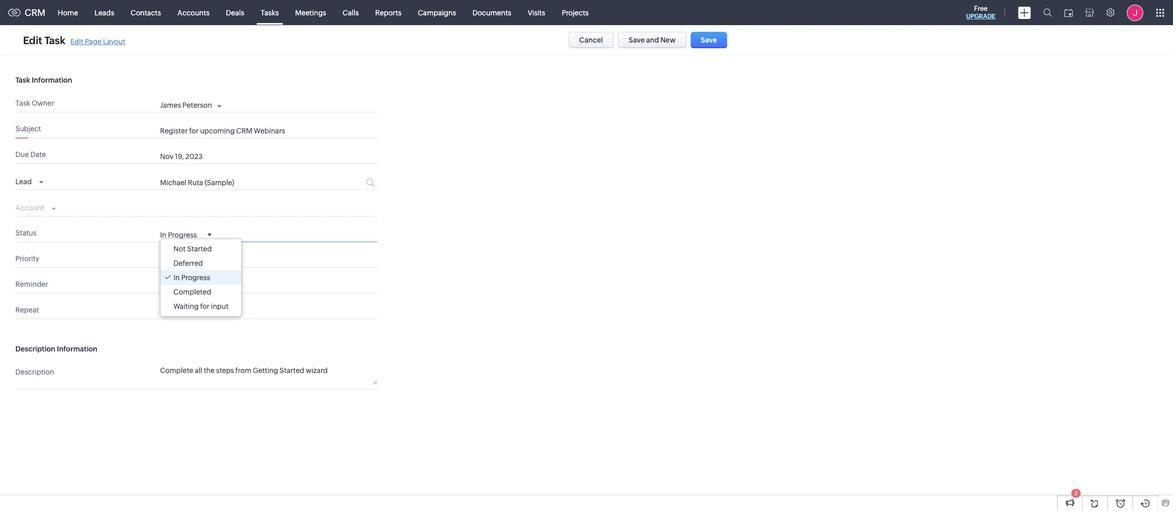 Task type: vqa. For each thing, say whether or not it's contained in the screenshot.
1st DESCRIPTION from the top
yes



Task type: describe. For each thing, give the bounding box(es) containing it.
deferred
[[173, 259, 203, 267]]

contacts link
[[122, 0, 169, 25]]

calendar image
[[1064, 8, 1073, 17]]

campaigns
[[418, 8, 456, 17]]

edit inside edit task edit page layout
[[70, 37, 83, 45]]

account
[[15, 204, 44, 212]]

peterson
[[182, 101, 212, 109]]

edit task edit page layout
[[23, 34, 125, 46]]

waiting
[[173, 302, 199, 310]]

calls link
[[334, 0, 367, 25]]

layout
[[103, 37, 125, 45]]

home link
[[50, 0, 86, 25]]

home
[[58, 8, 78, 17]]

2
[[1075, 490, 1078, 496]]

0 horizontal spatial edit
[[23, 34, 42, 46]]

task owner
[[15, 99, 54, 107]]

description for description
[[15, 368, 54, 376]]

contacts
[[131, 8, 161, 17]]

task information
[[15, 76, 72, 84]]

deals
[[226, 8, 244, 17]]

progress inside field
[[168, 231, 197, 239]]

mmm d, yyyy text field
[[160, 152, 345, 161]]

status
[[15, 229, 36, 237]]

calls
[[343, 8, 359, 17]]

create menu image
[[1018, 6, 1031, 19]]

visits link
[[520, 0, 554, 25]]

description information
[[15, 345, 97, 353]]

crm
[[25, 7, 45, 18]]

task for task information
[[15, 76, 30, 84]]

search image
[[1043, 8, 1052, 17]]

subject
[[15, 125, 41, 133]]

leads
[[94, 8, 114, 17]]

not
[[173, 245, 186, 253]]

leads link
[[86, 0, 122, 25]]

0 vertical spatial task
[[44, 34, 65, 46]]

james peterson
[[160, 101, 212, 109]]

for
[[200, 302, 210, 310]]

In Progress field
[[160, 230, 211, 239]]

meetings link
[[287, 0, 334, 25]]

input
[[211, 302, 229, 310]]

reminder
[[15, 280, 48, 288]]

completed
[[173, 288, 211, 296]]

reports link
[[367, 0, 410, 25]]

projects
[[562, 8, 589, 17]]

upgrade
[[966, 13, 996, 20]]

campaigns link
[[410, 0, 464, 25]]

crm link
[[8, 7, 45, 18]]

documents
[[473, 8, 511, 17]]

meetings
[[295, 8, 326, 17]]

james
[[160, 101, 181, 109]]

started
[[187, 245, 212, 253]]



Task type: locate. For each thing, give the bounding box(es) containing it.
tree containing not started
[[161, 239, 241, 316]]

repeat
[[15, 306, 39, 314]]

Complete all the steps from Getting Started wizard text field
[[160, 366, 377, 385]]

None button
[[568, 32, 614, 48], [618, 32, 686, 48], [691, 32, 727, 48], [568, 32, 614, 48], [618, 32, 686, 48], [691, 32, 727, 48]]

create menu element
[[1012, 0, 1037, 25]]

reports
[[375, 8, 401, 17]]

0 vertical spatial description
[[15, 345, 55, 353]]

task left owner
[[15, 99, 30, 107]]

documents link
[[464, 0, 520, 25]]

0 vertical spatial in progress
[[160, 231, 197, 239]]

in progress
[[160, 231, 197, 239], [173, 273, 210, 282]]

task
[[44, 34, 65, 46], [15, 76, 30, 84], [15, 99, 30, 107]]

2 description from the top
[[15, 368, 54, 376]]

description
[[15, 345, 55, 353], [15, 368, 54, 376]]

profile element
[[1121, 0, 1149, 25]]

profile image
[[1127, 4, 1143, 21]]

edit page layout link
[[70, 37, 125, 45]]

description down repeat
[[15, 345, 55, 353]]

0 horizontal spatial in
[[160, 231, 166, 239]]

in
[[160, 231, 166, 239], [173, 273, 180, 282]]

information for description information
[[57, 345, 97, 353]]

lead
[[15, 177, 32, 186]]

not started
[[173, 245, 212, 253]]

edit down crm
[[23, 34, 42, 46]]

1 vertical spatial in
[[173, 273, 180, 282]]

1 vertical spatial information
[[57, 345, 97, 353]]

accounts link
[[169, 0, 218, 25]]

description down 'description information'
[[15, 368, 54, 376]]

0 vertical spatial information
[[32, 76, 72, 84]]

task up task owner
[[15, 76, 30, 84]]

information for task information
[[32, 76, 72, 84]]

Lead field
[[15, 175, 44, 187]]

in progress up completed
[[173, 273, 210, 282]]

free upgrade
[[966, 5, 996, 20]]

task down home link
[[44, 34, 65, 46]]

description for description information
[[15, 345, 55, 353]]

progress up completed
[[181, 273, 210, 282]]

1 horizontal spatial edit
[[70, 37, 83, 45]]

1 description from the top
[[15, 345, 55, 353]]

task for task owner
[[15, 99, 30, 107]]

1 vertical spatial description
[[15, 368, 54, 376]]

in progress up the 'not'
[[160, 231, 197, 239]]

due date
[[15, 150, 46, 159]]

visits
[[528, 8, 545, 17]]

progress up the 'not'
[[168, 231, 197, 239]]

in progress inside field
[[160, 231, 197, 239]]

0 vertical spatial progress
[[168, 231, 197, 239]]

0 vertical spatial in
[[160, 231, 166, 239]]

deals link
[[218, 0, 252, 25]]

1 vertical spatial in progress
[[173, 273, 210, 282]]

date
[[30, 150, 46, 159]]

1 vertical spatial task
[[15, 76, 30, 84]]

Account field
[[15, 201, 56, 213]]

edit left page
[[70, 37, 83, 45]]

priority
[[15, 254, 39, 263]]

1 horizontal spatial in
[[173, 273, 180, 282]]

page
[[85, 37, 102, 45]]

due
[[15, 150, 29, 159]]

1 vertical spatial progress
[[181, 273, 210, 282]]

information
[[32, 76, 72, 84], [57, 345, 97, 353]]

None text field
[[160, 127, 377, 135]]

2 vertical spatial task
[[15, 99, 30, 107]]

in inside field
[[160, 231, 166, 239]]

edit
[[23, 34, 42, 46], [70, 37, 83, 45]]

projects link
[[554, 0, 597, 25]]

tasks link
[[252, 0, 287, 25]]

tasks
[[261, 8, 279, 17]]

free
[[974, 5, 988, 12]]

search element
[[1037, 0, 1058, 25]]

progress
[[168, 231, 197, 239], [181, 273, 210, 282]]

None text field
[[160, 179, 327, 187]]

owner
[[32, 99, 54, 107]]

tree
[[161, 239, 241, 316]]

waiting for input
[[173, 302, 229, 310]]

accounts
[[177, 8, 210, 17]]



